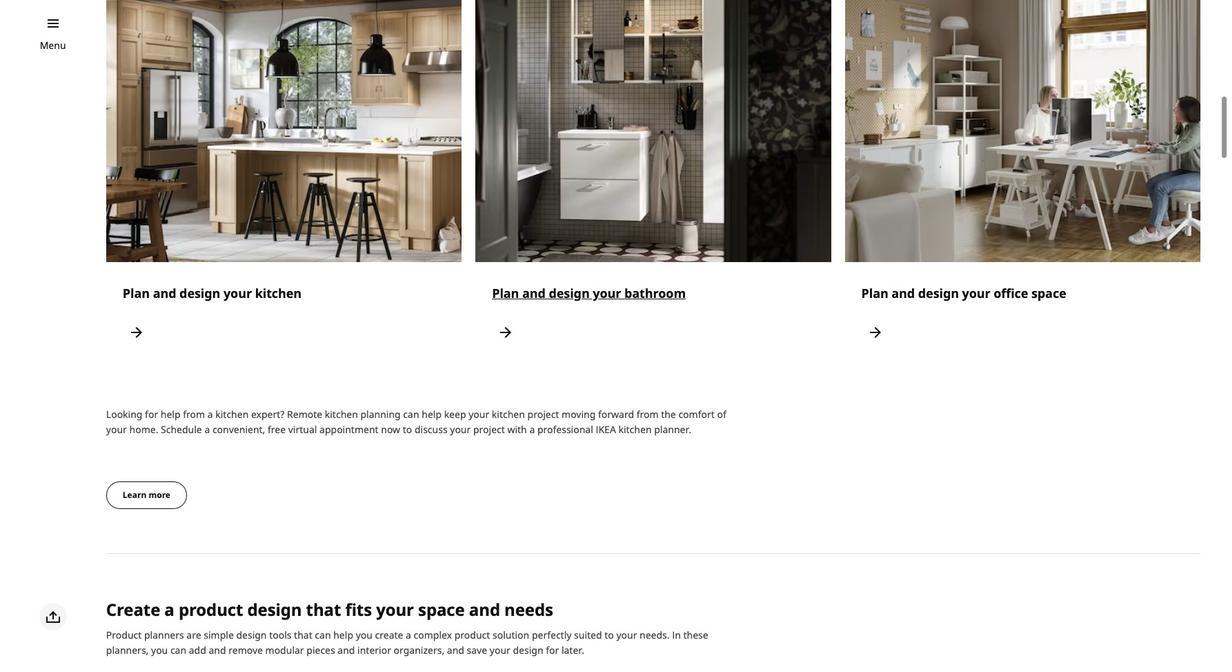Task type: locate. For each thing, give the bounding box(es) containing it.
for inside product planners are simple design tools that can help you create a complex product solution perfectly suited to your needs. in these planners, you can add and remove modular pieces and interior organizers, and save your design for later.
[[546, 644, 559, 657]]

1 horizontal spatial space
[[1032, 285, 1067, 302]]

1 vertical spatial space
[[418, 598, 465, 621]]

for
[[145, 408, 158, 421], [546, 644, 559, 657]]

suited
[[574, 628, 602, 642]]

2 horizontal spatial can
[[403, 408, 419, 421]]

0 vertical spatial project
[[528, 408, 559, 421]]

menu
[[40, 39, 66, 52]]

2 horizontal spatial plan
[[862, 285, 889, 302]]

0 horizontal spatial product
[[179, 598, 243, 621]]

space right 'office'
[[1032, 285, 1067, 302]]

your
[[224, 285, 252, 302], [593, 285, 621, 302], [962, 285, 991, 302], [469, 408, 489, 421], [106, 423, 127, 436], [450, 423, 471, 436], [376, 598, 414, 621], [616, 628, 637, 642], [490, 644, 511, 657]]

home.
[[129, 423, 158, 436]]

learn more
[[123, 489, 170, 501]]

0 horizontal spatial for
[[145, 408, 158, 421]]

0 vertical spatial can
[[403, 408, 419, 421]]

1 vertical spatial to
[[605, 628, 614, 642]]

0 vertical spatial that
[[306, 598, 341, 621]]

1 horizontal spatial for
[[546, 644, 559, 657]]

that left fits
[[306, 598, 341, 621]]

0 horizontal spatial plan
[[123, 285, 150, 302]]

solution
[[493, 628, 529, 642]]

3 plan from the left
[[862, 285, 889, 302]]

expert?
[[251, 408, 285, 421]]

from
[[183, 408, 205, 421], [637, 408, 659, 421]]

a up organizers,
[[406, 628, 411, 642]]

1 horizontal spatial from
[[637, 408, 659, 421]]

2 from from the left
[[637, 408, 659, 421]]

from left the
[[637, 408, 659, 421]]

product up the save
[[455, 628, 490, 642]]

to
[[403, 423, 412, 436], [605, 628, 614, 642]]

forward
[[598, 408, 634, 421]]

learn more button
[[106, 482, 187, 509]]

1 horizontal spatial to
[[605, 628, 614, 642]]

product up simple
[[179, 598, 243, 621]]

1 horizontal spatial product
[[455, 628, 490, 642]]

0 vertical spatial product
[[179, 598, 243, 621]]

and
[[153, 285, 176, 302], [522, 285, 546, 302], [892, 285, 915, 302], [469, 598, 500, 621], [209, 644, 226, 657], [338, 644, 355, 657], [447, 644, 464, 657]]

plan
[[123, 285, 150, 302], [492, 285, 519, 302], [862, 285, 889, 302]]

complex
[[414, 628, 452, 642]]

to right the now
[[403, 423, 412, 436]]

can left add
[[170, 644, 186, 657]]

1 from from the left
[[183, 408, 205, 421]]

help
[[161, 408, 181, 421], [422, 408, 442, 421], [333, 628, 353, 642]]

are
[[187, 628, 201, 642]]

0 horizontal spatial from
[[183, 408, 205, 421]]

1 vertical spatial can
[[315, 628, 331, 642]]

1 horizontal spatial project
[[528, 408, 559, 421]]

to right 'suited'
[[605, 628, 614, 642]]

can up discuss
[[403, 408, 419, 421]]

a right schedule
[[205, 423, 210, 436]]

for inside looking for help from a kitchen expert? remote kitchen planning can help keep your kitchen project moving forward from the comfort of your home. schedule a convenient, free virtual appointment now to discuss your project with a professional ikea kitchen planner.
[[145, 408, 158, 421]]

planners
[[144, 628, 184, 642]]

1 vertical spatial you
[[151, 644, 168, 657]]

a up planners
[[164, 598, 174, 621]]

create
[[106, 598, 160, 621]]

design inside plan and design your office space link
[[918, 285, 959, 302]]

1 vertical spatial for
[[546, 644, 559, 657]]

0 vertical spatial to
[[403, 423, 412, 436]]

kitchen
[[255, 285, 302, 302], [215, 408, 249, 421], [325, 408, 358, 421], [492, 408, 525, 421], [619, 423, 652, 436]]

project up 'professional'
[[528, 408, 559, 421]]

for down perfectly
[[546, 644, 559, 657]]

1 horizontal spatial you
[[356, 628, 373, 642]]

help up discuss
[[422, 408, 442, 421]]

a
[[208, 408, 213, 421], [205, 423, 210, 436], [530, 423, 535, 436], [164, 598, 174, 621], [406, 628, 411, 642]]

you down planners
[[151, 644, 168, 657]]

can up pieces
[[315, 628, 331, 642]]

virtual
[[288, 423, 317, 436]]

1 horizontal spatial plan
[[492, 285, 519, 302]]

0 vertical spatial for
[[145, 408, 158, 421]]

to inside looking for help from a kitchen expert? remote kitchen planning can help keep your kitchen project moving forward from the comfort of your home. schedule a convenient, free virtual appointment now to discuss your project with a professional ikea kitchen planner.
[[403, 423, 412, 436]]

interior
[[358, 644, 391, 657]]

discuss
[[415, 423, 448, 436]]

for up home.
[[145, 408, 158, 421]]

1 vertical spatial that
[[294, 628, 312, 642]]

that right tools
[[294, 628, 312, 642]]

product
[[179, 598, 243, 621], [455, 628, 490, 642]]

create
[[375, 628, 403, 642]]

1 plan from the left
[[123, 285, 150, 302]]

2 vertical spatial can
[[170, 644, 186, 657]]

looking for help from a kitchen expert? remote kitchen planning can help keep your kitchen project moving forward from the comfort of your home. schedule a convenient, free virtual appointment now to discuss your project with a professional ikea kitchen planner.
[[106, 408, 726, 436]]

you up "interior"
[[356, 628, 373, 642]]

organizers,
[[394, 644, 445, 657]]

1 horizontal spatial help
[[333, 628, 353, 642]]

can inside looking for help from a kitchen expert? remote kitchen planning can help keep your kitchen project moving forward from the comfort of your home. schedule a convenient, free virtual appointment now to discuss your project with a professional ikea kitchen planner.
[[403, 408, 419, 421]]

save
[[467, 644, 487, 657]]

with
[[507, 423, 527, 436]]

0 horizontal spatial to
[[403, 423, 412, 436]]

menu button
[[40, 38, 66, 53]]

space
[[1032, 285, 1067, 302], [418, 598, 465, 621]]

the
[[661, 408, 676, 421]]

that inside product planners are simple design tools that can help you create a complex product solution perfectly suited to your needs. in these planners, you can add and remove modular pieces and interior organizers, and save your design for later.
[[294, 628, 312, 642]]

plan and design your bathroom link
[[476, 0, 831, 363]]

2 plan from the left
[[492, 285, 519, 302]]

project left with
[[473, 423, 505, 436]]

create a product design that fits your space and needs
[[106, 598, 553, 621]]

these
[[683, 628, 708, 642]]

keep
[[444, 408, 466, 421]]

bathroom
[[624, 285, 686, 302]]

0 horizontal spatial you
[[151, 644, 168, 657]]

a inside product planners are simple design tools that can help you create a complex product solution perfectly suited to your needs. in these planners, you can add and remove modular pieces and interior organizers, and save your design for later.
[[406, 628, 411, 642]]

2 horizontal spatial help
[[422, 408, 442, 421]]

you
[[356, 628, 373, 642], [151, 644, 168, 657]]

1 vertical spatial product
[[455, 628, 490, 642]]

that
[[306, 598, 341, 621], [294, 628, 312, 642]]

help up pieces
[[333, 628, 353, 642]]

0 horizontal spatial space
[[418, 598, 465, 621]]

space up complex
[[418, 598, 465, 621]]

from up schedule
[[183, 408, 205, 421]]

design
[[179, 285, 220, 302], [549, 285, 590, 302], [918, 285, 959, 302], [247, 598, 302, 621], [236, 628, 267, 642], [513, 644, 543, 657]]

1 horizontal spatial can
[[315, 628, 331, 642]]

project
[[528, 408, 559, 421], [473, 423, 505, 436]]

0 horizontal spatial help
[[161, 408, 181, 421]]

1 vertical spatial project
[[473, 423, 505, 436]]

0 horizontal spatial can
[[170, 644, 186, 657]]

can
[[403, 408, 419, 421], [315, 628, 331, 642], [170, 644, 186, 657]]

design inside plan and design your kitchen link
[[179, 285, 220, 302]]

help up schedule
[[161, 408, 181, 421]]

to inside product planners are simple design tools that can help you create a complex product solution perfectly suited to your needs. in these planners, you can add and remove modular pieces and interior organizers, and save your design for later.
[[605, 628, 614, 642]]



Task type: describe. For each thing, give the bounding box(es) containing it.
planners,
[[106, 644, 149, 657]]

of
[[717, 408, 726, 421]]

needs
[[505, 598, 553, 621]]

simple
[[204, 628, 234, 642]]

pieces
[[307, 644, 335, 657]]

looking
[[106, 408, 142, 421]]

plan and design your office space
[[862, 285, 1067, 302]]

modular
[[265, 644, 304, 657]]

in
[[672, 628, 681, 642]]

tools
[[269, 628, 292, 642]]

and inside 'plan and design your bathroom' link
[[522, 285, 546, 302]]

ikea
[[596, 423, 616, 436]]

plan and design your kitchen
[[123, 285, 302, 302]]

plan and design your bathroom
[[492, 285, 686, 302]]

0 horizontal spatial project
[[473, 423, 505, 436]]

later.
[[562, 644, 584, 657]]

plan for plan and design your office space
[[862, 285, 889, 302]]

appointment
[[320, 423, 379, 436]]

design inside 'plan and design your bathroom' link
[[549, 285, 590, 302]]

0 vertical spatial you
[[356, 628, 373, 642]]

perfectly
[[532, 628, 572, 642]]

free
[[268, 423, 286, 436]]

plan for plan and design your bathroom
[[492, 285, 519, 302]]

product
[[106, 628, 142, 642]]

and inside plan and design your kitchen link
[[153, 285, 176, 302]]

schedule
[[161, 423, 202, 436]]

more
[[149, 489, 170, 501]]

a up convenient, at bottom
[[208, 408, 213, 421]]

and inside plan and design your office space link
[[892, 285, 915, 302]]

plan and design your office space link
[[845, 0, 1201, 363]]

a right with
[[530, 423, 535, 436]]

planner.
[[654, 423, 692, 436]]

plan and design your kitchen link
[[106, 0, 462, 363]]

professional
[[537, 423, 593, 436]]

learn
[[123, 489, 146, 501]]

remove
[[229, 644, 263, 657]]

0 vertical spatial space
[[1032, 285, 1067, 302]]

moving
[[562, 408, 596, 421]]

now
[[381, 423, 400, 436]]

product planners are simple design tools that can help you create a complex product solution perfectly suited to your needs. in these planners, you can add and remove modular pieces and interior organizers, and save your design for later.
[[106, 628, 708, 657]]

office
[[994, 285, 1028, 302]]

product inside product planners are simple design tools that can help you create a complex product solution perfectly suited to your needs. in these planners, you can add and remove modular pieces and interior organizers, and save your design for later.
[[455, 628, 490, 642]]

fits
[[345, 598, 372, 621]]

comfort
[[679, 408, 715, 421]]

remote
[[287, 408, 322, 421]]

add
[[189, 644, 206, 657]]

help inside product planners are simple design tools that can help you create a complex product solution perfectly suited to your needs. in these planners, you can add and remove modular pieces and interior organizers, and save your design for later.
[[333, 628, 353, 642]]

plan for plan and design your kitchen
[[123, 285, 150, 302]]

needs.
[[640, 628, 670, 642]]

convenient,
[[212, 423, 265, 436]]

planning
[[361, 408, 401, 421]]



Task type: vqa. For each thing, say whether or not it's contained in the screenshot.
"SÄLLSKAPLIG Champagne coupe, 7 oz"
no



